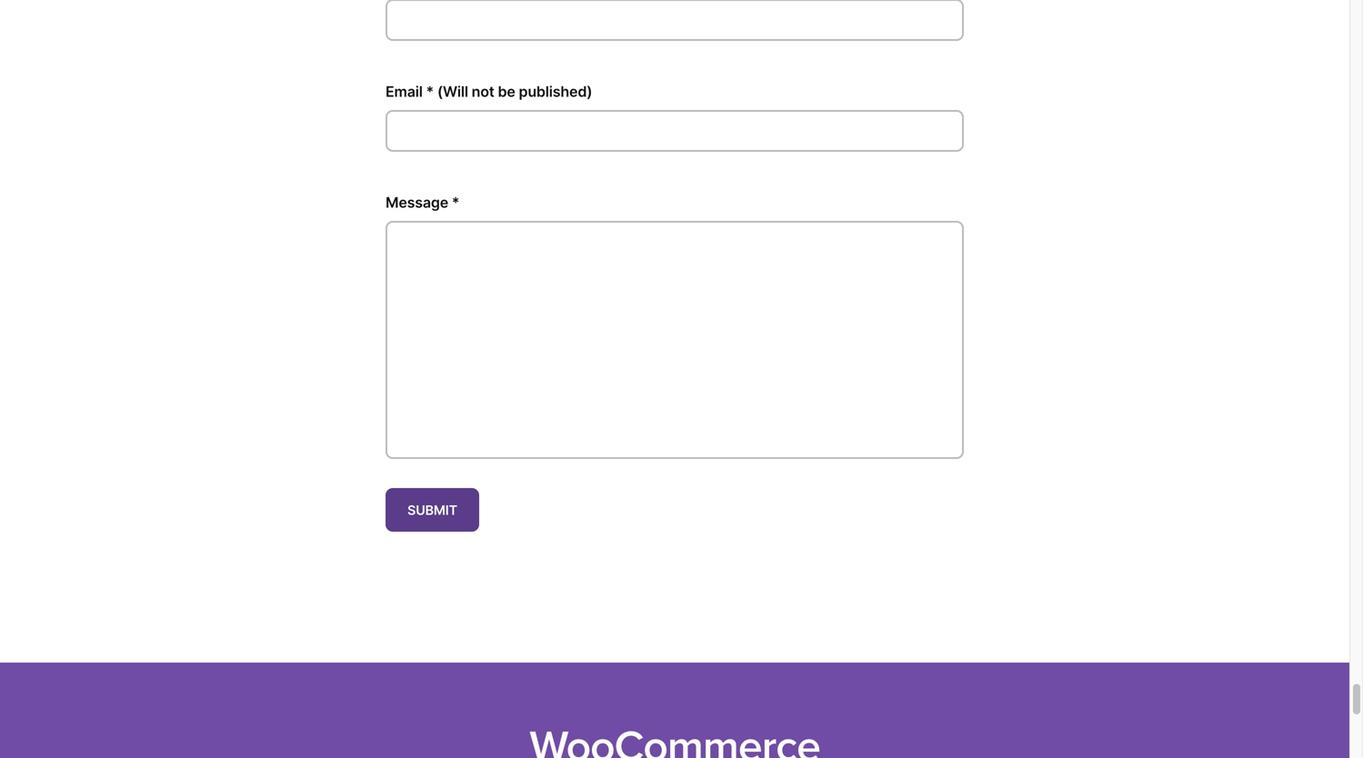 Task type: locate. For each thing, give the bounding box(es) containing it.
Email * (Will not be published) text field
[[386, 110, 964, 152]]

0 horizontal spatial *
[[426, 83, 434, 101]]

Name * text field
[[386, 0, 964, 41]]

None submit
[[386, 488, 479, 532]]

1 vertical spatial *
[[452, 194, 460, 211]]

* right message
[[452, 194, 460, 211]]

1 horizontal spatial *
[[452, 194, 460, 211]]

message
[[386, 194, 448, 211]]

0 vertical spatial *
[[426, 83, 434, 101]]

*
[[426, 83, 434, 101], [452, 194, 460, 211]]

* left (will
[[426, 83, 434, 101]]



Task type: describe. For each thing, give the bounding box(es) containing it.
* for email
[[426, 83, 434, 101]]

email * (will not be published)
[[386, 83, 592, 101]]

not
[[472, 83, 495, 101]]

(will
[[437, 83, 468, 101]]

be
[[498, 83, 515, 101]]

email
[[386, 83, 423, 101]]

Message * text field
[[386, 221, 964, 459]]

* for message
[[452, 194, 460, 211]]

published)
[[519, 83, 592, 101]]

message *
[[386, 194, 460, 211]]



Task type: vqa. For each thing, say whether or not it's contained in the screenshot.
the is
no



